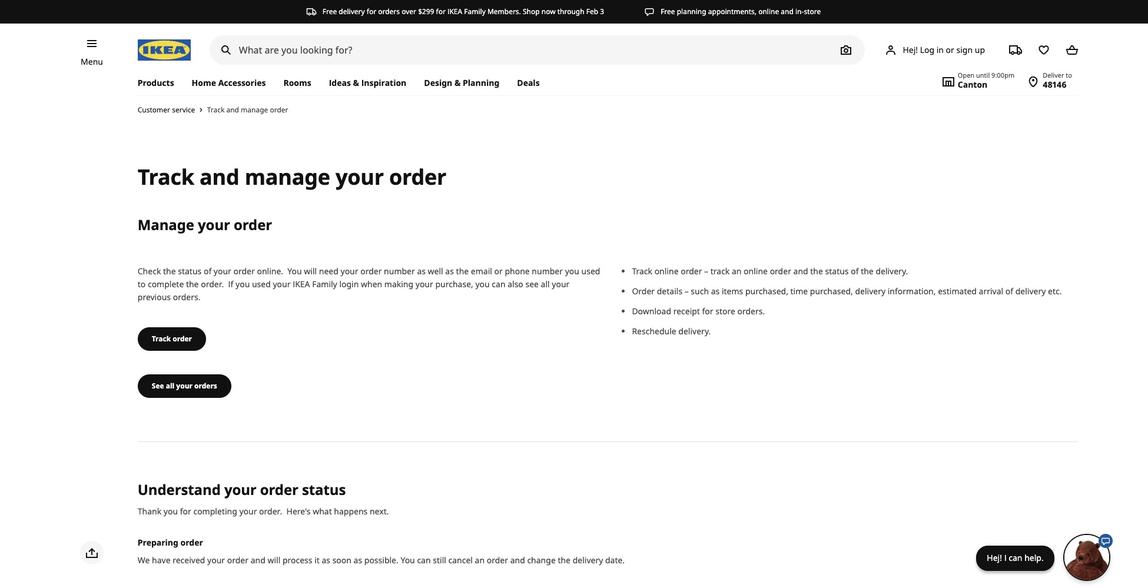 Task type: vqa. For each thing, say whether or not it's contained in the screenshot.
leftmost orders
yes



Task type: locate. For each thing, give the bounding box(es) containing it.
1 vertical spatial orders.
[[738, 306, 765, 317]]

hej! log in or sign up link
[[870, 38, 1000, 62]]

for right receipt
[[702, 306, 714, 317]]

and left in- at right top
[[781, 6, 794, 16]]

0 vertical spatial used
[[582, 266, 600, 277]]

happens
[[334, 506, 368, 517]]

1 vertical spatial –
[[685, 286, 689, 297]]

an right 'track'
[[732, 266, 742, 277]]

can left still
[[417, 555, 431, 566]]

can inside the 'check the status of your order online.  you will need your order number as well as the email or phone number you used to complete the order.  if you used your ikea family login when making your purchase, you can also see all your previous orders.'
[[492, 278, 506, 290]]

orders. inside the 'check the status of your order online.  you will need your order number as well as the email or phone number you used to complete the order.  if you used your ikea family login when making your purchase, you can also see all your previous orders.'
[[173, 291, 201, 303]]

0 horizontal spatial of
[[204, 266, 212, 277]]

or right email
[[494, 266, 503, 277]]

0 horizontal spatial family
[[312, 278, 337, 290]]

free delivery for orders over $299 for ikea family members. shop now through feb 3 link
[[306, 6, 604, 17]]

your inside button
[[176, 381, 193, 391]]

– left such
[[685, 286, 689, 297]]

as right soon
[[354, 555, 362, 566]]

an
[[732, 266, 742, 277], [475, 555, 485, 566]]

1 horizontal spatial free
[[661, 6, 675, 16]]

orders
[[378, 6, 400, 16], [194, 381, 217, 391]]

manage your order
[[138, 215, 272, 234]]

log
[[920, 44, 935, 55]]

delivery left information,
[[855, 286, 886, 297]]

0 horizontal spatial order.
[[201, 278, 224, 290]]

delivery. up information,
[[876, 266, 908, 277]]

or right in
[[946, 44, 955, 55]]

0 vertical spatial or
[[946, 44, 955, 55]]

purchased, down track online order – track an online order and the status of the delivery.
[[746, 286, 789, 297]]

0 horizontal spatial &
[[353, 77, 359, 88]]

0 vertical spatial family
[[464, 6, 486, 16]]

0 vertical spatial to
[[1066, 71, 1073, 80]]

for down understand
[[180, 506, 191, 517]]

1 vertical spatial order.
[[259, 506, 282, 517]]

None search field
[[210, 35, 865, 65]]

thank you for completing your order.  here's what happens next.
[[138, 506, 389, 517]]

1 horizontal spatial &
[[455, 77, 461, 88]]

0 vertical spatial hej!
[[903, 44, 918, 55]]

1 vertical spatial store
[[716, 306, 736, 317]]

1 horizontal spatial status
[[302, 480, 346, 499]]

it
[[315, 555, 320, 566]]

can left also
[[492, 278, 506, 290]]

will left process
[[268, 555, 281, 566]]

design
[[424, 77, 453, 88]]

have
[[152, 555, 171, 566]]

manage
[[138, 215, 194, 234]]

of right arrival
[[1006, 286, 1014, 297]]

as right such
[[711, 286, 720, 297]]

see
[[526, 278, 539, 290]]

status up complete
[[178, 266, 202, 277]]

to right the deliver
[[1066, 71, 1073, 80]]

ikea inside the 'check the status of your order online.  you will need your order number as well as the email or phone number you used to complete the order.  if you used your ikea family login when making your purchase, you can also see all your previous orders.'
[[293, 278, 310, 290]]

orders for your
[[194, 381, 217, 391]]

0 vertical spatial all
[[541, 278, 550, 290]]

thank
[[138, 506, 162, 517]]

free delivery for orders over $299 for ikea family members. shop now through feb 3
[[323, 6, 604, 16]]

for left over
[[367, 6, 376, 16]]

1 horizontal spatial delivery.
[[876, 266, 908, 277]]

preparing order
[[138, 537, 203, 549]]

ikea left login
[[293, 278, 310, 290]]

track down home
[[207, 105, 225, 115]]

deals
[[517, 77, 540, 88]]

track order
[[152, 334, 192, 344]]

family left members.
[[464, 6, 486, 16]]

until
[[977, 71, 990, 80]]

1 horizontal spatial can
[[492, 278, 506, 290]]

track up order
[[632, 266, 653, 277]]

reschedule delivery.
[[632, 326, 711, 337]]

and up time
[[794, 266, 809, 277]]

the
[[163, 266, 176, 277], [456, 266, 469, 277], [811, 266, 823, 277], [861, 266, 874, 277], [186, 278, 199, 290], [558, 555, 571, 566]]

orders inside button
[[194, 381, 217, 391]]

number up the making
[[384, 266, 415, 277]]

1 horizontal spatial family
[[464, 6, 486, 16]]

0 horizontal spatial will
[[268, 555, 281, 566]]

0 vertical spatial manage
[[241, 105, 268, 115]]

will
[[304, 266, 317, 277], [268, 555, 281, 566]]

0 horizontal spatial or
[[494, 266, 503, 277]]

1 horizontal spatial ikea
[[448, 6, 462, 16]]

for
[[367, 6, 376, 16], [436, 6, 446, 16], [702, 306, 714, 317], [180, 506, 191, 517]]

0 horizontal spatial –
[[685, 286, 689, 297]]

and left process
[[251, 555, 266, 566]]

for for thank you for completing your order.  here's what happens next.
[[180, 506, 191, 517]]

hej!
[[903, 44, 918, 55], [987, 552, 1003, 564]]

track and manage your order
[[138, 163, 447, 191]]

2 free from the left
[[661, 6, 675, 16]]

customer
[[138, 105, 170, 115]]

date.
[[605, 555, 625, 566]]

status up what
[[302, 480, 346, 499]]

ikea right the $299
[[448, 6, 462, 16]]

help.
[[1025, 552, 1044, 564]]

1 horizontal spatial –
[[705, 266, 709, 277]]

0 vertical spatial order.
[[201, 278, 224, 290]]

login
[[339, 278, 359, 290]]

0 horizontal spatial free
[[323, 6, 337, 16]]

2 horizontal spatial of
[[1006, 286, 1014, 297]]

hej! i can help. button
[[977, 534, 1113, 581]]

1 horizontal spatial store
[[804, 6, 821, 16]]

1 horizontal spatial used
[[582, 266, 600, 277]]

0 horizontal spatial all
[[166, 381, 174, 391]]

received
[[173, 555, 205, 566]]

details
[[657, 286, 683, 297]]

1 vertical spatial will
[[268, 555, 281, 566]]

status up order details – such as items purchased, time purchased, delivery information, estimated arrival of delivery etc.
[[826, 266, 849, 277]]

1 horizontal spatial all
[[541, 278, 550, 290]]

orders. down complete
[[173, 291, 201, 303]]

of up order details – such as items purchased, time purchased, delivery information, estimated arrival of delivery etc.
[[851, 266, 859, 277]]

online left in- at right top
[[759, 6, 779, 16]]

0 vertical spatial ikea
[[448, 6, 462, 16]]

track
[[207, 105, 225, 115], [138, 163, 194, 191], [632, 266, 653, 277], [152, 334, 171, 344]]

an right cancel
[[475, 555, 485, 566]]

1 horizontal spatial an
[[732, 266, 742, 277]]

0 horizontal spatial number
[[384, 266, 415, 277]]

track for track and manage your order
[[138, 163, 194, 191]]

1 vertical spatial family
[[312, 278, 337, 290]]

orders left over
[[378, 6, 400, 16]]

hej! left log
[[903, 44, 918, 55]]

1 horizontal spatial number
[[532, 266, 563, 277]]

0 vertical spatial will
[[304, 266, 317, 277]]

delivery left date.
[[573, 555, 603, 566]]

1 horizontal spatial orders.
[[738, 306, 765, 317]]

1 vertical spatial orders
[[194, 381, 217, 391]]

also
[[508, 278, 524, 290]]

orders.
[[173, 291, 201, 303], [738, 306, 765, 317]]

order.
[[201, 278, 224, 290], [259, 506, 282, 517]]

– left 'track'
[[705, 266, 709, 277]]

change
[[527, 555, 556, 566]]

0 vertical spatial delivery.
[[876, 266, 908, 277]]

hej! log in or sign up
[[903, 44, 985, 55]]

number
[[384, 266, 415, 277], [532, 266, 563, 277]]

0 vertical spatial –
[[705, 266, 709, 277]]

accessories
[[218, 77, 266, 88]]

0 horizontal spatial orders
[[194, 381, 217, 391]]

online.
[[257, 266, 283, 277]]

1 vertical spatial an
[[475, 555, 485, 566]]

order
[[632, 286, 655, 297]]

0 horizontal spatial to
[[138, 278, 146, 290]]

2 & from the left
[[455, 77, 461, 88]]

delivery.
[[876, 266, 908, 277], [679, 326, 711, 337]]

1 vertical spatial manage
[[245, 163, 330, 191]]

track inside button
[[152, 334, 171, 344]]

check
[[138, 266, 161, 277]]

up
[[975, 44, 985, 55]]

0 vertical spatial an
[[732, 266, 742, 277]]

order inside button
[[173, 334, 192, 344]]

& right "ideas"
[[353, 77, 359, 88]]

status
[[178, 266, 202, 277], [826, 266, 849, 277], [302, 480, 346, 499]]

0 horizontal spatial purchased,
[[746, 286, 789, 297]]

next.
[[370, 506, 389, 517]]

as
[[417, 266, 426, 277], [446, 266, 454, 277], [711, 286, 720, 297], [322, 555, 330, 566], [354, 555, 362, 566]]

1 horizontal spatial purchased,
[[810, 286, 853, 297]]

number up see
[[532, 266, 563, 277]]

2 horizontal spatial can
[[1009, 552, 1023, 564]]

need
[[319, 266, 339, 277]]

will left need
[[304, 266, 317, 277]]

orders. down items
[[738, 306, 765, 317]]

0 horizontal spatial ikea
[[293, 278, 310, 290]]

1 purchased, from the left
[[746, 286, 789, 297]]

family down need
[[312, 278, 337, 290]]

0 horizontal spatial hej!
[[903, 44, 918, 55]]

orders right see
[[194, 381, 217, 391]]

1 horizontal spatial hej!
[[987, 552, 1003, 564]]

manage
[[241, 105, 268, 115], [245, 163, 330, 191]]

free for free delivery for orders over $299 for ikea family members. shop now through feb 3
[[323, 6, 337, 16]]

9:00pm
[[992, 71, 1015, 80]]

1 vertical spatial delivery.
[[679, 326, 711, 337]]

& for ideas
[[353, 77, 359, 88]]

track for track and manage order
[[207, 105, 225, 115]]

0 vertical spatial orders
[[378, 6, 400, 16]]

1 horizontal spatial will
[[304, 266, 317, 277]]

1 vertical spatial all
[[166, 381, 174, 391]]

1 vertical spatial to
[[138, 278, 146, 290]]

0 horizontal spatial status
[[178, 266, 202, 277]]

1 free from the left
[[323, 6, 337, 16]]

rooms link
[[275, 71, 320, 95]]

1 number from the left
[[384, 266, 415, 277]]

1 vertical spatial used
[[252, 278, 271, 290]]

1 horizontal spatial of
[[851, 266, 859, 277]]

2 horizontal spatial status
[[826, 266, 849, 277]]

ideas
[[329, 77, 351, 88]]

of down 'manage your order'
[[204, 266, 212, 277]]

to down check
[[138, 278, 146, 290]]

order. down understand your order status
[[259, 506, 282, 517]]

delivery. down the download receipt for store orders.
[[679, 326, 711, 337]]

1 horizontal spatial orders
[[378, 6, 400, 16]]

you
[[565, 266, 580, 277], [236, 278, 250, 290], [476, 278, 490, 290], [164, 506, 178, 517]]

hej! for hej! log in or sign up
[[903, 44, 918, 55]]

track down previous
[[152, 334, 171, 344]]

can inside button
[[1009, 552, 1023, 564]]

to inside deliver to 48146
[[1066, 71, 1073, 80]]

see
[[152, 381, 164, 391]]

&
[[353, 77, 359, 88], [455, 77, 461, 88]]

in
[[937, 44, 944, 55]]

all inside button
[[166, 381, 174, 391]]

& right design
[[455, 77, 461, 88]]

track up manage
[[138, 163, 194, 191]]

as left well
[[417, 266, 426, 277]]

1 vertical spatial or
[[494, 266, 503, 277]]

1 horizontal spatial order.
[[259, 506, 282, 517]]

–
[[705, 266, 709, 277], [685, 286, 689, 297]]

hej! left 'i'
[[987, 552, 1003, 564]]

hej! inside button
[[987, 552, 1003, 564]]

all
[[541, 278, 550, 290], [166, 381, 174, 391]]

used
[[582, 266, 600, 277], [252, 278, 271, 290]]

1 vertical spatial hej!
[[987, 552, 1003, 564]]

1 horizontal spatial to
[[1066, 71, 1073, 80]]

purchase,
[[436, 278, 473, 290]]

delivery
[[339, 6, 365, 16], [855, 286, 886, 297], [1016, 286, 1046, 297], [573, 555, 603, 566]]

purchased, right time
[[810, 286, 853, 297]]

family
[[464, 6, 486, 16], [312, 278, 337, 290]]

1 & from the left
[[353, 77, 359, 88]]

your
[[336, 163, 384, 191], [198, 215, 230, 234], [214, 266, 231, 277], [341, 266, 358, 277], [273, 278, 291, 290], [416, 278, 433, 290], [552, 278, 570, 290], [176, 381, 193, 391], [224, 480, 257, 499], [239, 506, 257, 517], [207, 555, 225, 566]]

can right 'i'
[[1009, 552, 1023, 564]]

0 vertical spatial orders.
[[173, 291, 201, 303]]

1 vertical spatial ikea
[[293, 278, 310, 290]]

order. right complete
[[201, 278, 224, 290]]

0 horizontal spatial orders.
[[173, 291, 201, 303]]

for for download receipt for store orders.
[[702, 306, 714, 317]]

we
[[138, 555, 150, 566]]

planning
[[677, 6, 707, 16]]



Task type: describe. For each thing, give the bounding box(es) containing it.
home accessories
[[192, 77, 266, 88]]

and down home accessories link
[[226, 105, 239, 115]]

arrival
[[979, 286, 1004, 297]]

i
[[1005, 552, 1007, 564]]

status inside the 'check the status of your order online.  you will need your order number as well as the email or phone number you used to complete the order.  if you used your ikea family login when making your purchase, you can also see all your previous orders.'
[[178, 266, 202, 277]]

well
[[428, 266, 443, 277]]

you
[[401, 555, 415, 566]]

check the status of your order online.  you will need your order number as well as the email or phone number you used to complete the order.  if you used your ikea family login when making your purchase, you can also see all your previous orders.
[[138, 266, 600, 303]]

deliver
[[1043, 71, 1065, 80]]

and up 'manage your order'
[[200, 163, 239, 191]]

48146
[[1043, 79, 1067, 90]]

free planning appointments, online and in-store
[[661, 6, 821, 16]]

information,
[[888, 286, 936, 297]]

order details – such as items purchased, time purchased, delivery information, estimated arrival of delivery etc.
[[632, 286, 1062, 297]]

0 horizontal spatial store
[[716, 306, 736, 317]]

open
[[958, 71, 975, 80]]

track for track order
[[152, 334, 171, 344]]

2 purchased, from the left
[[810, 286, 853, 297]]

canton
[[958, 79, 988, 90]]

menu
[[81, 56, 103, 67]]

sign
[[957, 44, 973, 55]]

inspiration
[[361, 77, 407, 88]]

ikea logotype, go to start page image
[[138, 39, 191, 61]]

estimated
[[938, 286, 977, 297]]

track order button
[[138, 327, 206, 351]]

track and manage order
[[207, 105, 288, 115]]

home accessories link
[[183, 71, 275, 95]]

Search by product text field
[[210, 35, 865, 65]]

manage for order
[[241, 105, 268, 115]]

understand
[[138, 480, 221, 499]]

when
[[361, 278, 382, 290]]

customer service link
[[138, 105, 195, 115]]

deals link
[[508, 71, 549, 95]]

customer service
[[138, 105, 195, 115]]

download
[[632, 306, 671, 317]]

deliver to 48146
[[1043, 71, 1073, 90]]

planning
[[463, 77, 500, 88]]

over
[[402, 6, 416, 16]]

all inside the 'check the status of your order online.  you will need your order number as well as the email or phone number you used to complete the order.  if you used your ikea family login when making your purchase, you can also see all your previous orders.'
[[541, 278, 550, 290]]

of inside the 'check the status of your order online.  you will need your order number as well as the email or phone number you used to complete the order.  if you used your ikea family login when making your purchase, you can also see all your previous orders.'
[[204, 266, 212, 277]]

as up "purchase,"
[[446, 266, 454, 277]]

0 horizontal spatial used
[[252, 278, 271, 290]]

in-
[[796, 6, 804, 16]]

free for free planning appointments, online and in-store
[[661, 6, 675, 16]]

design & planning link
[[415, 71, 508, 95]]

hej! for hej! i can help.
[[987, 552, 1003, 564]]

email
[[471, 266, 492, 277]]

see all your orders
[[152, 381, 217, 391]]

phone
[[505, 266, 530, 277]]

2 number from the left
[[532, 266, 563, 277]]

0 horizontal spatial an
[[475, 555, 485, 566]]

cancel
[[449, 555, 473, 566]]

making
[[385, 278, 414, 290]]

receipt
[[674, 306, 700, 317]]

will inside the 'check the status of your order online.  you will need your order number as well as the email or phone number you used to complete the order.  if you used your ikea family login when making your purchase, you can also see all your previous orders.'
[[304, 266, 317, 277]]

order. inside the 'check the status of your order online.  you will need your order number as well as the email or phone number you used to complete the order.  if you used your ikea family login when making your purchase, you can also see all your previous orders.'
[[201, 278, 224, 290]]

items
[[722, 286, 744, 297]]

3
[[600, 6, 604, 16]]

preparing
[[138, 537, 178, 549]]

completing
[[193, 506, 237, 517]]

ikea inside free delivery for orders over $299 for ikea family members. shop now through feb 3 link
[[448, 6, 462, 16]]

appointments,
[[708, 6, 757, 16]]

online up the details
[[655, 266, 679, 277]]

home
[[192, 77, 216, 88]]

now
[[542, 6, 556, 16]]

download receipt for store orders.
[[632, 306, 765, 317]]

family inside the 'check the status of your order online.  you will need your order number as well as the email or phone number you used to complete the order.  if you used your ikea family login when making your purchase, you can also see all your previous orders.'
[[312, 278, 337, 290]]

menu button
[[81, 55, 103, 68]]

& for design
[[455, 77, 461, 88]]

understand your order status
[[138, 480, 346, 499]]

we have received your order and will process it as soon as possible. you can still cancel an order and change the delivery date.
[[138, 555, 625, 566]]

delivery left etc.
[[1016, 286, 1046, 297]]

such
[[691, 286, 709, 297]]

shop
[[523, 6, 540, 16]]

what
[[313, 506, 332, 517]]

design & planning
[[424, 77, 500, 88]]

feb
[[587, 6, 599, 16]]

for for free delivery for orders over $299 for ikea family members. shop now through feb 3
[[367, 6, 376, 16]]

track online order – track an online order and the status of the delivery.
[[632, 266, 908, 277]]

track
[[711, 266, 730, 277]]

track for track online order – track an online order and the status of the delivery.
[[632, 266, 653, 277]]

online right 'track'
[[744, 266, 768, 277]]

soon
[[333, 555, 352, 566]]

reschedule
[[632, 326, 677, 337]]

as right it
[[322, 555, 330, 566]]

0 horizontal spatial delivery.
[[679, 326, 711, 337]]

0 vertical spatial store
[[804, 6, 821, 16]]

orders for for
[[378, 6, 400, 16]]

complete
[[148, 278, 184, 290]]

1 horizontal spatial or
[[946, 44, 955, 55]]

time
[[791, 286, 808, 297]]

hej! i can help.
[[987, 552, 1044, 564]]

rooms
[[284, 77, 311, 88]]

manage for your
[[245, 163, 330, 191]]

for right the $299
[[436, 6, 446, 16]]

products link
[[138, 71, 183, 95]]

or inside the 'check the status of your order online.  you will need your order number as well as the email or phone number you used to complete the order.  if you used your ikea family login when making your purchase, you can also see all your previous orders.'
[[494, 266, 503, 277]]

to inside the 'check the status of your order online.  you will need your order number as well as the email or phone number you used to complete the order.  if you used your ikea family login when making your purchase, you can also see all your previous orders.'
[[138, 278, 146, 290]]

free planning appointments, online and in-store link
[[644, 6, 821, 17]]

ideas & inspiration link
[[320, 71, 415, 95]]

products
[[138, 77, 174, 88]]

0 horizontal spatial can
[[417, 555, 431, 566]]

delivery left over
[[339, 6, 365, 16]]

members.
[[488, 6, 521, 16]]

and left change
[[510, 555, 525, 566]]

process
[[283, 555, 312, 566]]



